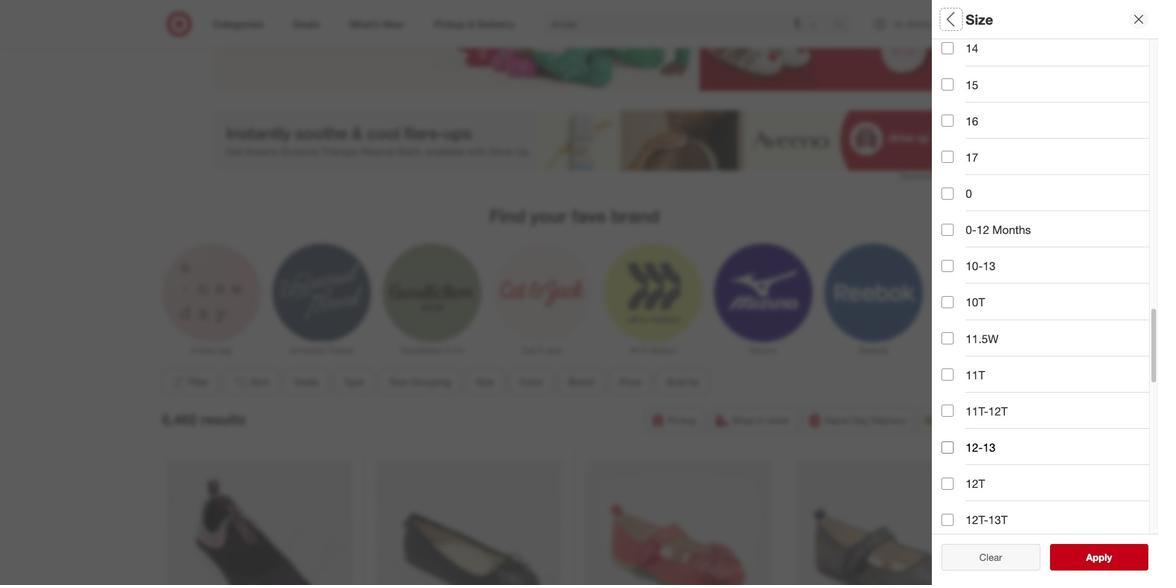 Task type: locate. For each thing, give the bounding box(es) containing it.
0 horizontal spatial sold
[[667, 376, 686, 388]]

0 vertical spatial size grouping button
[[942, 124, 1159, 166]]

1 vertical spatial color
[[519, 376, 543, 388]]

all filters dialog
[[932, 0, 1159, 585]]

find your fave brand
[[490, 205, 660, 227]]

2 13 from the top
[[983, 441, 996, 454]]

0 vertical spatial sold by
[[942, 347, 982, 361]]

type
[[942, 94, 968, 108], [344, 376, 364, 388]]

2 clear from the left
[[980, 552, 1003, 564]]

toddler girls' melanie dressy ballet flats - cat & jack™ red image
[[587, 460, 772, 585], [587, 460, 772, 585]]

12-13 checkbox
[[942, 441, 954, 454]]

size button
[[942, 166, 1159, 208], [466, 369, 504, 396]]

0 horizontal spatial &
[[446, 345, 451, 356]]

asics image
[[935, 244, 1033, 342]]

with colorful holiday slippers for all.
[[240, 5, 420, 19]]

17 checkbox
[[942, 151, 954, 163]]

0 vertical spatial color
[[942, 221, 972, 235]]

clear inside all filters dialog
[[974, 552, 997, 564]]

day right new
[[218, 345, 232, 356]]

shop in store
[[732, 415, 790, 427]]

day
[[218, 345, 232, 356], [852, 415, 869, 427]]

& left co
[[446, 345, 451, 356]]

1 horizontal spatial brand
[[942, 263, 975, 277]]

grouping up '17'
[[968, 136, 1018, 150]]

fpo/apo
[[942, 390, 994, 403]]

1 vertical spatial 13
[[983, 441, 996, 454]]

brand button down the jack
[[558, 369, 604, 396]]

1 13 from the top
[[983, 259, 996, 273]]

1 vertical spatial size grouping
[[390, 376, 451, 388]]

reebok
[[859, 345, 888, 356]]

size grouping
[[942, 136, 1018, 150], [390, 376, 451, 388]]

0 horizontal spatial day
[[218, 345, 232, 356]]

by down 11.5w
[[969, 347, 982, 361]]

1 clear from the left
[[974, 552, 997, 564]]

type button
[[942, 81, 1159, 124], [333, 369, 374, 396]]

16 checkbox
[[942, 115, 954, 127]]

1 vertical spatial sold
[[667, 376, 686, 388]]

by
[[969, 347, 982, 361], [689, 376, 700, 388]]

10t
[[966, 295, 986, 309]]

speedo women's surf strider water shoes image
[[167, 460, 352, 585], [167, 460, 352, 585]]

brand button down months
[[942, 250, 1159, 293]]

0-12 Months checkbox
[[942, 224, 954, 236]]

0 vertical spatial deals button
[[942, 39, 1159, 81]]

1 horizontal spatial grouping
[[968, 136, 1018, 150]]

clear button
[[942, 544, 1041, 571]]

0 vertical spatial price
[[942, 305, 970, 319]]

deals down universal
[[294, 376, 318, 388]]

0 horizontal spatial deals button
[[284, 369, 329, 396]]

17
[[966, 150, 979, 164]]

price
[[942, 305, 970, 319], [619, 376, 641, 388]]

1 horizontal spatial all
[[942, 11, 959, 28]]

0 vertical spatial brand button
[[942, 250, 1159, 293]]

0 vertical spatial all
[[942, 11, 959, 28]]

grouping
[[968, 136, 1018, 150], [410, 376, 451, 388]]

0 horizontal spatial results
[[201, 411, 245, 428]]

& for goodfellow
[[446, 345, 451, 356]]

0 horizontal spatial deals
[[294, 376, 318, 388]]

cat
[[522, 345, 535, 356]]

0 vertical spatial deals
[[942, 52, 973, 66]]

1 vertical spatial all
[[629, 345, 639, 356]]

shop in store button
[[710, 408, 798, 434]]

sold by
[[942, 347, 982, 361], [667, 376, 700, 388]]

1 vertical spatial results
[[1094, 552, 1125, 564]]

1 horizontal spatial deals
[[942, 52, 973, 66]]

all inside dialog
[[942, 11, 959, 28]]

results right 6,462 at the bottom of page
[[201, 411, 245, 428]]

grouping down goodfellow & co
[[410, 376, 451, 388]]

sold by down 11.5w checkbox
[[942, 347, 982, 361]]

filters
[[963, 11, 1000, 28]]

1 horizontal spatial price button
[[942, 293, 1159, 335]]

find
[[490, 205, 526, 227]]

1 horizontal spatial deals button
[[942, 39, 1159, 81]]

by inside all filters dialog
[[969, 347, 982, 361]]

see
[[1074, 552, 1091, 564]]

1 horizontal spatial color
[[942, 221, 972, 235]]

1 vertical spatial by
[[689, 376, 700, 388]]

0 horizontal spatial price button
[[609, 369, 652, 396]]

clear down 12t-13t
[[980, 552, 1003, 564]]

sold down 11.5w checkbox
[[942, 347, 966, 361]]

a new day
[[190, 345, 232, 356]]

12t up include
[[989, 404, 1008, 418]]

1 vertical spatial brand
[[568, 376, 594, 388]]

reebok link
[[825, 244, 923, 357]]

1 horizontal spatial sold by
[[942, 347, 982, 361]]

same
[[825, 415, 850, 427]]

Include out of stock checkbox
[[942, 431, 954, 443]]

all left in
[[629, 345, 639, 356]]

13 left 'out'
[[983, 441, 996, 454]]

0 vertical spatial size grouping
[[942, 136, 1018, 150]]

0 horizontal spatial price
[[619, 376, 641, 388]]

all
[[942, 11, 959, 28], [629, 345, 639, 356]]

by up pickup
[[689, 376, 700, 388]]

price up 11.5w checkbox
[[942, 305, 970, 319]]

0 vertical spatial size button
[[942, 166, 1159, 208]]

0 horizontal spatial 12t
[[966, 477, 986, 491]]

a new day image
[[162, 244, 260, 342]]

deals up 15 checkbox
[[942, 52, 973, 66]]

size grouping button
[[942, 124, 1159, 166], [379, 369, 461, 396]]

price button
[[942, 293, 1159, 335], [609, 369, 652, 396]]

sold by down motion
[[667, 376, 700, 388]]

1 vertical spatial type button
[[333, 369, 374, 396]]

type down 15 checkbox
[[942, 94, 968, 108]]

0 vertical spatial by
[[969, 347, 982, 361]]

11.5W checkbox
[[942, 333, 954, 345]]

day right the same
[[852, 415, 869, 427]]

0 horizontal spatial brand button
[[558, 369, 604, 396]]

1 vertical spatial deals button
[[284, 369, 329, 396]]

color
[[942, 221, 972, 235], [519, 376, 543, 388]]

cat & jack image
[[493, 244, 592, 342]]

results right see
[[1094, 552, 1125, 564]]

1 horizontal spatial size grouping
[[942, 136, 1018, 150]]

0 vertical spatial results
[[201, 411, 245, 428]]

1 vertical spatial grouping
[[410, 376, 451, 388]]

results inside button
[[1094, 552, 1125, 564]]

0 horizontal spatial all
[[629, 345, 639, 356]]

stock
[[1040, 430, 1068, 444]]

0 horizontal spatial color button
[[509, 369, 553, 396]]

see results
[[1074, 552, 1125, 564]]

0 vertical spatial color button
[[942, 208, 1159, 250]]

apply button
[[1050, 544, 1149, 571]]

shipping button
[[919, 408, 988, 434]]

0 vertical spatial day
[[218, 345, 232, 356]]

1 horizontal spatial price
[[942, 305, 970, 319]]

10-13 checkbox
[[942, 260, 954, 272]]

0 vertical spatial price button
[[942, 293, 1159, 335]]

0 horizontal spatial brand
[[568, 376, 594, 388]]

type down thread
[[344, 376, 364, 388]]

color left 12
[[942, 221, 972, 235]]

1 vertical spatial size grouping button
[[379, 369, 461, 396]]

12t-13t
[[966, 513, 1008, 527]]

&
[[446, 345, 451, 356], [538, 345, 543, 356]]

search
[[829, 19, 858, 31]]

pickup button
[[646, 408, 705, 434]]

1 horizontal spatial sold by button
[[942, 335, 1159, 377]]

sold
[[942, 347, 966, 361], [667, 376, 686, 388]]

1 vertical spatial price
[[619, 376, 641, 388]]

for
[[389, 5, 403, 19]]

1 horizontal spatial by
[[969, 347, 982, 361]]

1 vertical spatial type
[[344, 376, 364, 388]]

clear left the all
[[974, 552, 997, 564]]

1 vertical spatial day
[[852, 415, 869, 427]]

0 vertical spatial grouping
[[968, 136, 1018, 150]]

0 horizontal spatial type
[[344, 376, 364, 388]]

deals
[[942, 52, 973, 66], [294, 376, 318, 388]]

color button
[[942, 208, 1159, 250], [509, 369, 553, 396]]

shipping
[[941, 415, 980, 427]]

& inside goodfellow & co link
[[446, 345, 451, 356]]

sold down motion
[[667, 376, 686, 388]]

0 vertical spatial 13
[[983, 259, 996, 273]]

shop
[[732, 415, 755, 427]]

1 vertical spatial sold by
[[667, 376, 700, 388]]

1 vertical spatial 12t
[[966, 477, 986, 491]]

1 vertical spatial deals
[[294, 376, 318, 388]]

size grouping inside all filters dialog
[[942, 136, 1018, 150]]

2 & from the left
[[538, 345, 543, 356]]

0 horizontal spatial sold by
[[667, 376, 700, 388]]

1 vertical spatial color button
[[509, 369, 553, 396]]

advertisement region
[[213, 110, 937, 171]]

1 horizontal spatial type button
[[942, 81, 1159, 124]]

13 down 12
[[983, 259, 996, 273]]

0 vertical spatial 12t
[[989, 404, 1008, 418]]

12T checkbox
[[942, 478, 954, 490]]

size grouping down 'goodfellow'
[[390, 376, 451, 388]]

your
[[530, 205, 567, 227]]

12t-
[[966, 513, 989, 527]]

size grouping up '17'
[[942, 136, 1018, 150]]

toddler girls' anastasia dressy ballet flats - cat & jack™ image
[[797, 460, 983, 585], [797, 460, 983, 585]]

deals button
[[942, 39, 1159, 81], [284, 369, 329, 396]]

cat & jack
[[522, 345, 563, 356]]

1 horizontal spatial results
[[1094, 552, 1125, 564]]

universal thread image
[[272, 244, 371, 342]]

color down cat
[[519, 376, 543, 388]]

1 & from the left
[[446, 345, 451, 356]]

1 horizontal spatial size button
[[942, 166, 1159, 208]]

sold by button
[[942, 335, 1159, 377], [657, 369, 710, 396]]

brand
[[942, 263, 975, 277], [568, 376, 594, 388]]

price down in
[[619, 376, 641, 388]]

0 horizontal spatial size button
[[466, 369, 504, 396]]

0 vertical spatial type
[[942, 94, 968, 108]]

& inside cat & jack link
[[538, 345, 543, 356]]

all in motion image
[[604, 244, 702, 342]]

1 horizontal spatial sold
[[942, 347, 966, 361]]

0 horizontal spatial size grouping
[[390, 376, 451, 388]]

grouping inside all filters dialog
[[968, 136, 1018, 150]]

all left 2
[[942, 11, 959, 28]]

girls' diana slip-on ballet flats - cat & jack™ image
[[377, 460, 562, 585], [377, 460, 562, 585]]

& right cat
[[538, 345, 543, 356]]

11T-12T checkbox
[[942, 405, 954, 417]]

1 horizontal spatial color button
[[942, 208, 1159, 250]]

day inside button
[[852, 415, 869, 427]]

in
[[758, 415, 765, 427]]

2 link
[[959, 11, 985, 37]]

co
[[453, 345, 464, 356]]

6,462
[[162, 411, 197, 428]]

1 horizontal spatial day
[[852, 415, 869, 427]]

clear inside size dialog
[[980, 552, 1003, 564]]

12t right 12t "option"
[[966, 477, 986, 491]]

universal thread link
[[272, 244, 371, 357]]

0 vertical spatial brand
[[942, 263, 975, 277]]

mizuno link
[[714, 244, 813, 357]]

14
[[966, 41, 979, 55]]

goodfellow & co link
[[383, 244, 481, 357]]

0 horizontal spatial grouping
[[410, 376, 451, 388]]

1 horizontal spatial &
[[538, 345, 543, 356]]

0 horizontal spatial by
[[689, 376, 700, 388]]

0 vertical spatial sold
[[942, 347, 966, 361]]

clear for clear all
[[974, 552, 997, 564]]

1 horizontal spatial type
[[942, 94, 968, 108]]

all filters
[[942, 11, 1000, 28]]

13 for 12-
[[983, 441, 996, 454]]

1 horizontal spatial brand button
[[942, 250, 1159, 293]]



Task type: describe. For each thing, give the bounding box(es) containing it.
include out of stock
[[966, 430, 1068, 444]]

price inside all filters dialog
[[942, 305, 970, 319]]

all for all in motion
[[629, 345, 639, 356]]

11T checkbox
[[942, 369, 954, 381]]

11t-
[[966, 404, 989, 418]]

sold by inside all filters dialog
[[942, 347, 982, 361]]

out
[[1007, 430, 1023, 444]]

all in motion
[[629, 345, 676, 356]]

15 checkbox
[[942, 79, 954, 91]]

motion
[[650, 345, 676, 356]]

slippers
[[346, 5, 386, 19]]

10-
[[966, 259, 983, 273]]

0-12 months
[[966, 223, 1031, 237]]

sort
[[250, 376, 269, 388]]

brand inside all filters dialog
[[942, 263, 975, 277]]

10-13
[[966, 259, 996, 273]]

clear all
[[974, 552, 1009, 564]]

fpo/apo button
[[942, 377, 1159, 419]]

clear all button
[[942, 544, 1041, 571]]

results for 6,462 results
[[201, 411, 245, 428]]

0 vertical spatial type button
[[942, 81, 1159, 124]]

brand
[[611, 205, 660, 227]]

same day delivery
[[825, 415, 906, 427]]

pickup
[[668, 415, 697, 427]]

all for all filters
[[942, 11, 959, 28]]

include
[[966, 430, 1004, 444]]

0
[[966, 186, 973, 200]]

mizuno image
[[714, 244, 813, 342]]

mizuno
[[750, 345, 777, 356]]

sold inside all filters dialog
[[942, 347, 966, 361]]

11t
[[966, 368, 986, 382]]

universal thread
[[290, 345, 354, 356]]

filter button
[[162, 369, 218, 396]]

deals inside all filters dialog
[[942, 52, 973, 66]]

0 checkbox
[[942, 187, 954, 200]]

asics link
[[935, 244, 1033, 357]]

size dialog
[[932, 0, 1159, 585]]

see results button
[[1050, 544, 1149, 571]]

universal
[[290, 345, 325, 356]]

& for cat
[[538, 345, 543, 356]]

goodfellow
[[400, 345, 443, 356]]

12-13
[[966, 441, 996, 454]]

1 horizontal spatial size grouping button
[[942, 124, 1159, 166]]

0 horizontal spatial sold by button
[[657, 369, 710, 396]]

delivery
[[872, 415, 906, 427]]

colorful
[[264, 5, 303, 19]]

all in motion link
[[604, 244, 702, 357]]

fave
[[572, 205, 607, 227]]

0-
[[966, 223, 977, 237]]

11.5w
[[966, 332, 999, 346]]

goodfellow & co image
[[383, 244, 481, 342]]

What can we help you find? suggestions appear below search field
[[544, 11, 838, 37]]

1 vertical spatial price button
[[609, 369, 652, 396]]

12
[[977, 223, 990, 237]]

new
[[198, 345, 215, 356]]

6,462 results
[[162, 411, 245, 428]]

color inside all filters dialog
[[942, 221, 972, 235]]

14 checkbox
[[942, 42, 954, 54]]

clear for clear
[[980, 552, 1003, 564]]

16
[[966, 114, 979, 128]]

search button
[[829, 11, 858, 40]]

holiday
[[306, 5, 342, 19]]

goodfellow & co
[[400, 345, 464, 356]]

0 horizontal spatial type button
[[333, 369, 374, 396]]

0 horizontal spatial size grouping button
[[379, 369, 461, 396]]

reebok image
[[825, 244, 923, 342]]

jack
[[545, 345, 563, 356]]

1 horizontal spatial 12t
[[989, 404, 1008, 418]]

thread
[[327, 345, 354, 356]]

12-
[[966, 441, 983, 454]]

cat & jack link
[[493, 244, 592, 357]]

11t-12t
[[966, 404, 1008, 418]]

a new day link
[[162, 244, 260, 357]]

0 horizontal spatial color
[[519, 376, 543, 388]]

in
[[641, 345, 648, 356]]

apply
[[1087, 552, 1113, 564]]

results for see results
[[1094, 552, 1125, 564]]

all.
[[406, 5, 420, 19]]

13t
[[989, 513, 1008, 527]]

deals button inside all filters dialog
[[942, 39, 1159, 81]]

13 for 10-
[[983, 259, 996, 273]]

size inside size dialog
[[966, 11, 994, 28]]

asics
[[975, 345, 994, 356]]

1 vertical spatial size button
[[466, 369, 504, 396]]

months
[[993, 223, 1031, 237]]

1 vertical spatial brand button
[[558, 369, 604, 396]]

15
[[966, 78, 979, 91]]

2
[[977, 13, 980, 20]]

all
[[999, 552, 1009, 564]]

with
[[240, 5, 261, 19]]

of
[[1027, 430, 1037, 444]]

12T-13T checkbox
[[942, 514, 954, 526]]

filter
[[188, 376, 209, 388]]

same day delivery button
[[802, 408, 914, 434]]

store
[[768, 415, 790, 427]]

10T checkbox
[[942, 296, 954, 308]]

sort button
[[223, 369, 279, 396]]

sponsored
[[901, 171, 937, 180]]

a
[[190, 345, 196, 356]]

type inside all filters dialog
[[942, 94, 968, 108]]



Task type: vqa. For each thing, say whether or not it's contained in the screenshot.
the 'On-' inside Type dialog
no



